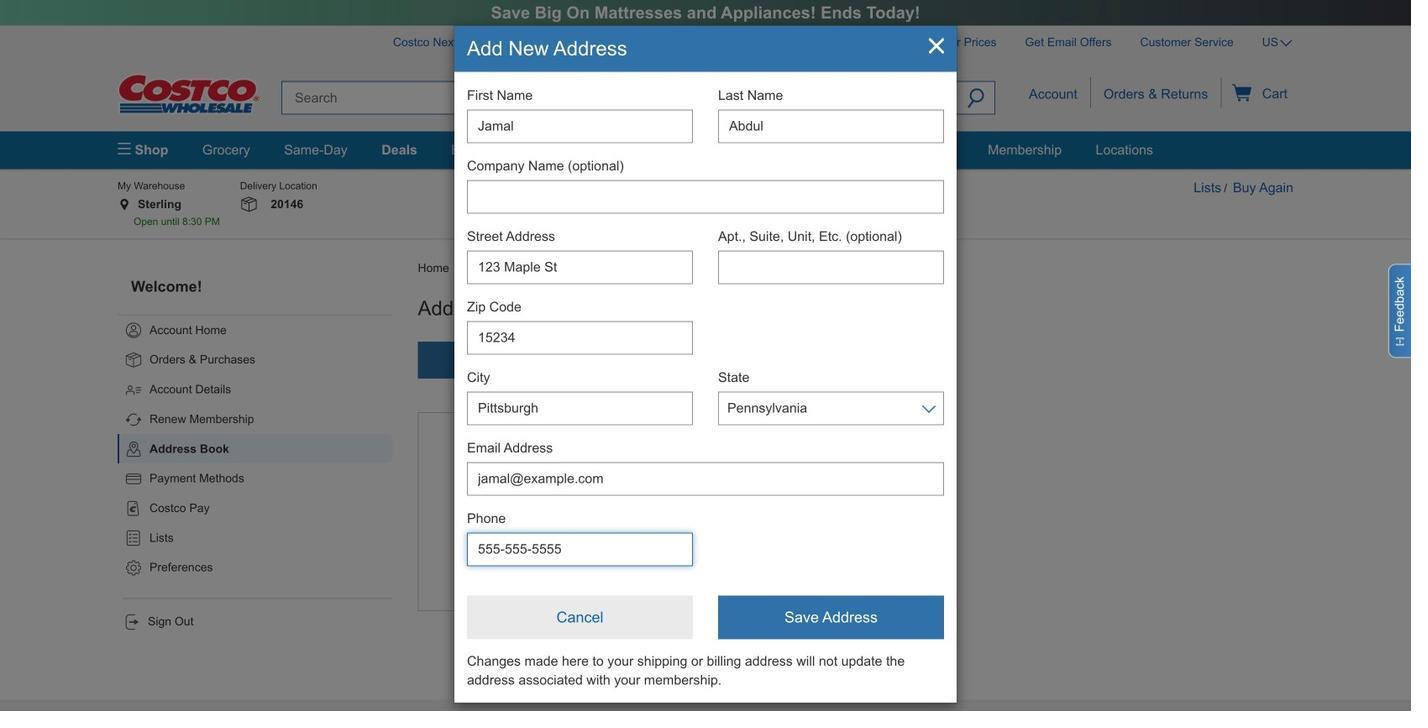 Task type: describe. For each thing, give the bounding box(es) containing it.
signout image
[[123, 613, 141, 632]]

Search text field
[[281, 81, 958, 115]]

costco us homepage image
[[118, 74, 260, 115]]



Task type: locate. For each thing, give the bounding box(es) containing it.
Search text field
[[281, 81, 958, 115]]

search image
[[968, 89, 985, 111]]

close image
[[929, 38, 944, 55]]

patient address navigation tab list
[[418, 342, 843, 379]]

None telephone field
[[467, 533, 693, 567]]

main element
[[118, 132, 1294, 169]]

None text field
[[467, 180, 944, 214], [467, 251, 693, 284], [467, 392, 693, 425], [467, 180, 944, 214], [467, 251, 693, 284], [467, 392, 693, 425]]

None text field
[[467, 109, 693, 143], [718, 109, 944, 143], [718, 251, 944, 284], [467, 321, 693, 355], [467, 462, 944, 496], [467, 109, 693, 143], [718, 109, 944, 143], [718, 251, 944, 284], [467, 321, 693, 355], [467, 462, 944, 496]]



Task type: vqa. For each thing, say whether or not it's contained in the screenshot.
The Patient Address Navigation tab list
yes



